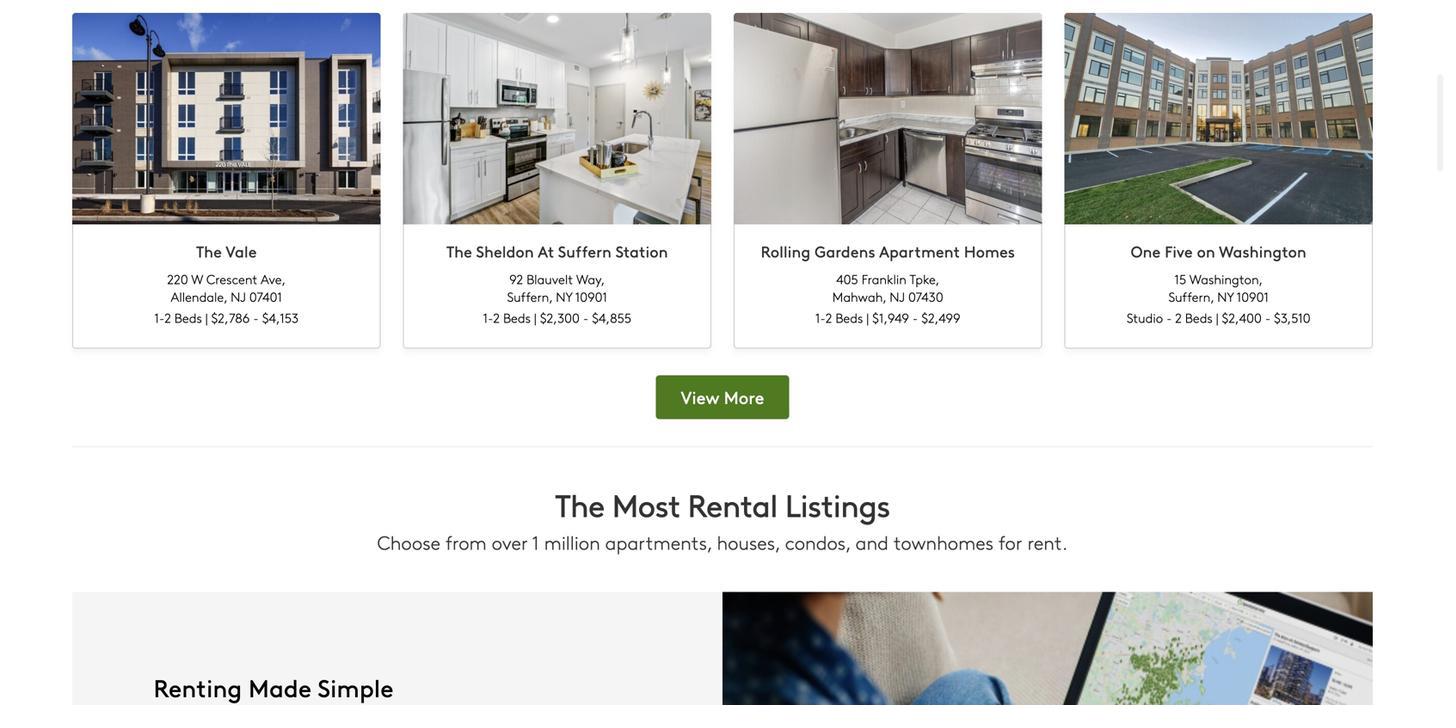 Task type: describe. For each thing, give the bounding box(es) containing it.
10901 inside one five on washington 15 washington, suffern, ny 10901 studio - 2 beds | $2,400 - $3,510
[[1237, 288, 1269, 306]]

the most rental listings choose from over 1 million apartments, houses, condos, and townhomes for rent.
[[377, 483, 1068, 556]]

- inside the vale 220 w crescent ave, allendale, nj 07401 1-2 beds | $2,786 - $4,153
[[253, 309, 259, 327]]

nj inside rolling gardens apartment homes 405 franklin tpke, mahwah, nj 07430 1-2 beds | $1,949 - $2,499
[[890, 288, 905, 306]]

2 inside the vale 220 w crescent ave, allendale, nj 07401 1-2 beds | $2,786 - $4,153
[[165, 309, 171, 327]]

1- inside the vale 220 w crescent ave, allendale, nj 07401 1-2 beds | $2,786 - $4,153
[[154, 309, 165, 327]]

apartment
[[880, 241, 960, 262]]

view more button
[[656, 376, 789, 420]]

apartments,
[[606, 530, 712, 556]]

$2,400
[[1222, 309, 1262, 327]]

washington
[[1219, 241, 1307, 262]]

condos,
[[785, 530, 851, 556]]

2 inside rolling gardens apartment homes 405 franklin tpke, mahwah, nj 07430 1-2 beds | $1,949 - $2,499
[[826, 309, 832, 327]]

- inside the sheldon at suffern station 92 blauvelt way, suffern, ny 10901 1-2 beds | $2,300 - $4,855
[[583, 309, 589, 327]]

made
[[249, 671, 312, 705]]

beds inside rolling gardens apartment homes 405 franklin tpke, mahwah, nj 07430 1-2 beds | $1,949 - $2,499
[[836, 309, 863, 327]]

$3,510
[[1275, 309, 1311, 327]]

choose
[[377, 530, 441, 556]]

million
[[544, 530, 600, 556]]

on
[[1197, 241, 1216, 262]]

suffern
[[558, 241, 612, 262]]

rolling
[[761, 241, 811, 262]]

the vale 220 w crescent ave, allendale, nj 07401 1-2 beds | $2,786 - $4,153
[[154, 241, 299, 327]]

the sheldon at suffern station 92 blauvelt way, suffern, ny 10901 1-2 beds | $2,300 - $4,855
[[447, 241, 668, 327]]

franklin
[[862, 270, 907, 288]]

| inside the vale 220 w crescent ave, allendale, nj 07401 1-2 beds | $2,786 - $4,153
[[206, 309, 208, 327]]

and
[[856, 530, 889, 556]]

tpke,
[[910, 270, 940, 288]]

simple
[[318, 671, 394, 705]]

beds inside one five on washington 15 washington, suffern, ny 10901 studio - 2 beds | $2,400 - $3,510
[[1186, 309, 1213, 327]]

| inside one five on washington 15 washington, suffern, ny 10901 studio - 2 beds | $2,400 - $3,510
[[1217, 309, 1219, 327]]

92
[[510, 270, 523, 288]]

homes
[[964, 241, 1015, 262]]

ave,
[[261, 270, 286, 288]]

houses,
[[717, 530, 780, 556]]

2 inside the sheldon at suffern station 92 blauvelt way, suffern, ny 10901 1-2 beds | $2,300 - $4,855
[[493, 309, 500, 327]]

1- inside the sheldon at suffern station 92 blauvelt way, suffern, ny 10901 1-2 beds | $2,300 - $4,855
[[483, 309, 493, 327]]

beds inside the vale 220 w crescent ave, allendale, nj 07401 1-2 beds | $2,786 - $4,153
[[174, 309, 202, 327]]

allendale,
[[171, 288, 227, 306]]

from
[[446, 530, 487, 556]]

one
[[1131, 241, 1161, 262]]

w
[[191, 270, 203, 288]]

washington,
[[1190, 270, 1263, 288]]

rental
[[688, 483, 778, 526]]

vale
[[226, 241, 257, 262]]

$2,499
[[922, 309, 961, 327]]

rent.
[[1028, 530, 1068, 556]]

- inside rolling gardens apartment homes 405 franklin tpke, mahwah, nj 07430 1-2 beds | $1,949 - $2,499
[[913, 309, 918, 327]]



Task type: vqa. For each thing, say whether or not it's contained in the screenshot.
CONTACT button Contact
no



Task type: locate. For each thing, give the bounding box(es) containing it.
$2,786
[[211, 309, 250, 327]]

1 nj from the left
[[231, 288, 246, 306]]

ny inside one five on washington 15 washington, suffern, ny 10901 studio - 2 beds | $2,400 - $3,510
[[1218, 288, 1234, 306]]

the up w
[[196, 241, 222, 262]]

station
[[616, 241, 668, 262]]

beds down allendale,
[[174, 309, 202, 327]]

ny inside the sheldon at suffern station 92 blauvelt way, suffern, ny 10901 1-2 beds | $2,300 - $4,855
[[556, 288, 573, 306]]

2 down allendale,
[[165, 309, 171, 327]]

3 1- from the left
[[816, 309, 826, 327]]

suffern, inside the sheldon at suffern station 92 blauvelt way, suffern, ny 10901 1-2 beds | $2,300 - $4,855
[[507, 288, 553, 306]]

at
[[538, 241, 554, 262]]

mahwah,
[[833, 288, 886, 306]]

| left $2,300
[[534, 309, 537, 327]]

| down mahwah,
[[867, 309, 869, 327]]

suffern, up $2,300
[[507, 288, 553, 306]]

| inside the sheldon at suffern station 92 blauvelt way, suffern, ny 10901 1-2 beds | $2,300 - $4,855
[[534, 309, 537, 327]]

2 nj from the left
[[890, 288, 905, 306]]

beds inside the sheldon at suffern station 92 blauvelt way, suffern, ny 10901 1-2 beds | $2,300 - $4,855
[[503, 309, 531, 327]]

beds down mahwah,
[[836, 309, 863, 327]]

| left $2,400
[[1217, 309, 1219, 327]]

- left $4,855
[[583, 309, 589, 327]]

15
[[1175, 270, 1187, 288]]

for
[[999, 530, 1023, 556]]

4 beds from the left
[[1186, 309, 1213, 327]]

ny up $2,300
[[556, 288, 573, 306]]

1 beds from the left
[[174, 309, 202, 327]]

five
[[1165, 241, 1193, 262]]

- left $3,510
[[1266, 309, 1271, 327]]

1 horizontal spatial the
[[447, 241, 472, 262]]

4 2 from the left
[[1176, 309, 1182, 327]]

2 right studio
[[1176, 309, 1182, 327]]

suffern,
[[507, 288, 553, 306], [1169, 288, 1214, 306]]

3 - from the left
[[913, 309, 918, 327]]

3 2 from the left
[[826, 309, 832, 327]]

the inside the most rental listings choose from over 1 million apartments, houses, condos, and townhomes for rent.
[[555, 483, 605, 526]]

0 horizontal spatial suffern,
[[507, 288, 553, 306]]

0 horizontal spatial the
[[196, 241, 222, 262]]

2 suffern, from the left
[[1169, 288, 1214, 306]]

0 horizontal spatial 10901
[[575, 288, 608, 306]]

renting
[[154, 671, 242, 705]]

beds left $2,400
[[1186, 309, 1213, 327]]

2
[[165, 309, 171, 327], [493, 309, 500, 327], [826, 309, 832, 327], [1176, 309, 1182, 327]]

1 suffern, from the left
[[507, 288, 553, 306]]

4 - from the left
[[1167, 309, 1172, 327]]

nj
[[231, 288, 246, 306], [890, 288, 905, 306]]

suffern, inside one five on washington 15 washington, suffern, ny 10901 studio - 2 beds | $2,400 - $3,510
[[1169, 288, 1214, 306]]

ny
[[556, 288, 573, 306], [1218, 288, 1234, 306]]

view
[[681, 386, 720, 409]]

1 horizontal spatial 10901
[[1237, 288, 1269, 306]]

the up million
[[555, 483, 605, 526]]

1 horizontal spatial suffern,
[[1169, 288, 1214, 306]]

2 horizontal spatial the
[[555, 483, 605, 526]]

1 | from the left
[[206, 309, 208, 327]]

10901 up $4,855
[[575, 288, 608, 306]]

$4,855
[[592, 309, 632, 327]]

2 | from the left
[[534, 309, 537, 327]]

nj inside the vale 220 w crescent ave, allendale, nj 07401 1-2 beds | $2,786 - $4,153
[[231, 288, 246, 306]]

- down 07401
[[253, 309, 259, 327]]

0 horizontal spatial ny
[[556, 288, 573, 306]]

1
[[532, 530, 539, 556]]

3 beds from the left
[[836, 309, 863, 327]]

5 - from the left
[[1266, 309, 1271, 327]]

10901
[[575, 288, 608, 306], [1237, 288, 1269, 306]]

over
[[492, 530, 528, 556]]

the for vale
[[196, 241, 222, 262]]

1- left $2,786
[[154, 309, 165, 327]]

ny up $2,400
[[1218, 288, 1234, 306]]

the inside the sheldon at suffern station 92 blauvelt way, suffern, ny 10901 1-2 beds | $2,300 - $4,855
[[447, 241, 472, 262]]

the for most
[[555, 483, 605, 526]]

07430
[[909, 288, 944, 306]]

4 | from the left
[[1217, 309, 1219, 327]]

2 ny from the left
[[1218, 288, 1234, 306]]

beds
[[174, 309, 202, 327], [503, 309, 531, 327], [836, 309, 863, 327], [1186, 309, 1213, 327]]

405
[[837, 270, 858, 288]]

220
[[167, 270, 188, 288]]

2 10901 from the left
[[1237, 288, 1269, 306]]

1 horizontal spatial nj
[[890, 288, 905, 306]]

$4,153
[[262, 309, 299, 327]]

the inside the vale 220 w crescent ave, allendale, nj 07401 1-2 beds | $2,786 - $4,153
[[196, 241, 222, 262]]

gardens
[[815, 241, 876, 262]]

2 beds from the left
[[503, 309, 531, 327]]

most
[[612, 483, 680, 526]]

- right studio
[[1167, 309, 1172, 327]]

0 horizontal spatial 1-
[[154, 309, 165, 327]]

1 - from the left
[[253, 309, 259, 327]]

blauvelt
[[527, 270, 573, 288]]

3 | from the left
[[867, 309, 869, 327]]

suffern, down five
[[1169, 288, 1214, 306]]

10901 up $2,400
[[1237, 288, 1269, 306]]

2 - from the left
[[583, 309, 589, 327]]

-
[[253, 309, 259, 327], [583, 309, 589, 327], [913, 309, 918, 327], [1167, 309, 1172, 327], [1266, 309, 1271, 327]]

studio
[[1127, 309, 1163, 327]]

1- left $1,949
[[816, 309, 826, 327]]

rolling gardens apartment homes 405 franklin tpke, mahwah, nj 07430 1-2 beds | $1,949 - $2,499
[[761, 241, 1015, 327]]

listings
[[785, 483, 890, 526]]

|
[[206, 309, 208, 327], [534, 309, 537, 327], [867, 309, 869, 327], [1217, 309, 1219, 327]]

1 horizontal spatial ny
[[1218, 288, 1234, 306]]

1 1- from the left
[[154, 309, 165, 327]]

2 horizontal spatial 1-
[[816, 309, 826, 327]]

renting made simple
[[154, 671, 394, 705]]

townhomes
[[894, 530, 994, 556]]

$1,949
[[873, 309, 909, 327]]

07401
[[249, 288, 282, 306]]

beds down 92
[[503, 309, 531, 327]]

the left "sheldon" on the left
[[447, 241, 472, 262]]

1- down "sheldon" on the left
[[483, 309, 493, 327]]

1-
[[154, 309, 165, 327], [483, 309, 493, 327], [816, 309, 826, 327]]

2 left $2,300
[[493, 309, 500, 327]]

2 2 from the left
[[493, 309, 500, 327]]

crescent
[[207, 270, 258, 288]]

sheldon
[[476, 241, 534, 262]]

the
[[196, 241, 222, 262], [447, 241, 472, 262], [555, 483, 605, 526]]

one five on washington 15 washington, suffern, ny 10901 studio - 2 beds | $2,400 - $3,510
[[1127, 241, 1311, 327]]

more
[[724, 386, 765, 409]]

1 2 from the left
[[165, 309, 171, 327]]

2 left $1,949
[[826, 309, 832, 327]]

1 10901 from the left
[[575, 288, 608, 306]]

nj up $1,949
[[890, 288, 905, 306]]

2 1- from the left
[[483, 309, 493, 327]]

1 ny from the left
[[556, 288, 573, 306]]

1- inside rolling gardens apartment homes 405 franklin tpke, mahwah, nj 07430 1-2 beds | $1,949 - $2,499
[[816, 309, 826, 327]]

nj up $2,786
[[231, 288, 246, 306]]

- down 07430
[[913, 309, 918, 327]]

0 horizontal spatial nj
[[231, 288, 246, 306]]

the for sheldon
[[447, 241, 472, 262]]

10901 inside the sheldon at suffern station 92 blauvelt way, suffern, ny 10901 1-2 beds | $2,300 - $4,855
[[575, 288, 608, 306]]

2 inside one five on washington 15 washington, suffern, ny 10901 studio - 2 beds | $2,400 - $3,510
[[1176, 309, 1182, 327]]

view more
[[681, 386, 765, 409]]

| down allendale,
[[206, 309, 208, 327]]

$2,300
[[540, 309, 580, 327]]

1 horizontal spatial 1-
[[483, 309, 493, 327]]

| inside rolling gardens apartment homes 405 franklin tpke, mahwah, nj 07430 1-2 beds | $1,949 - $2,499
[[867, 309, 869, 327]]

way,
[[576, 270, 605, 288]]



